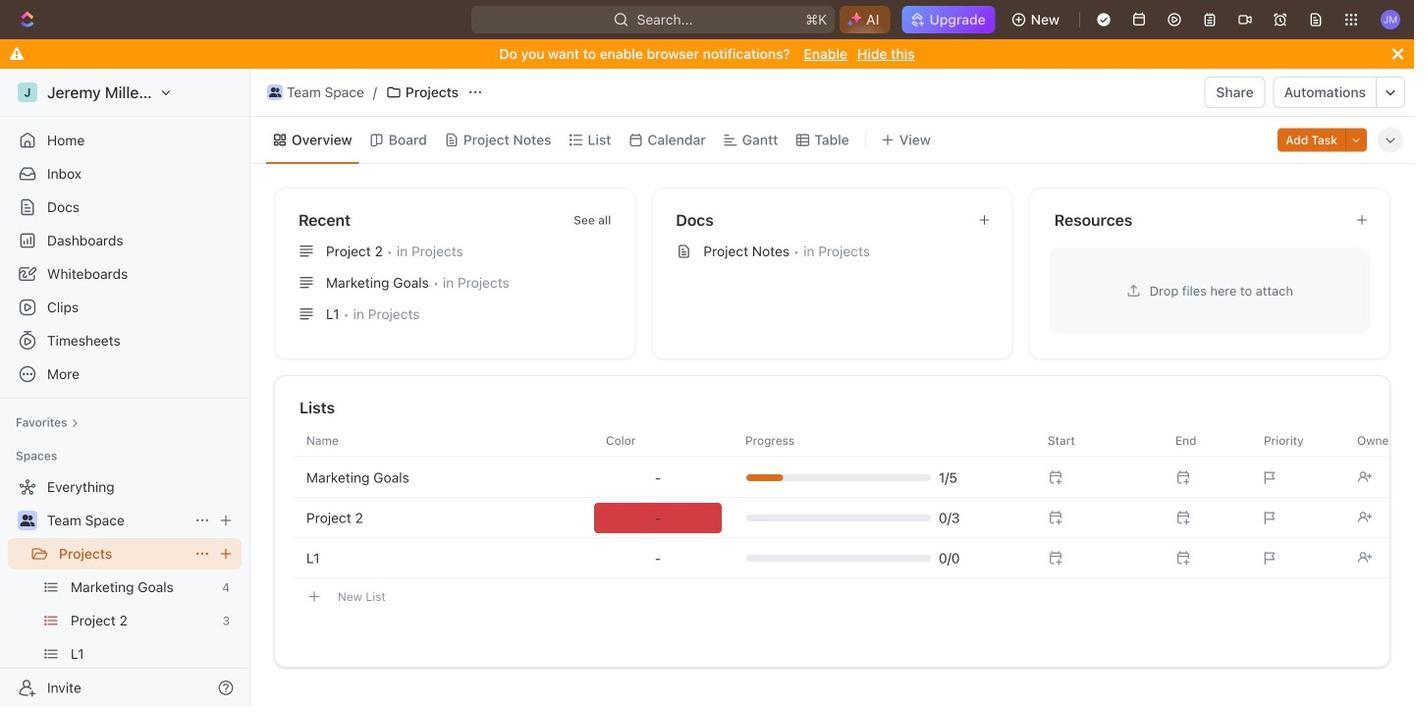 Task type: vqa. For each thing, say whether or not it's contained in the screenshot.
THE C associated with C Coursework /
no



Task type: locate. For each thing, give the bounding box(es) containing it.
1 vertical spatial user group image
[[20, 515, 35, 526]]

0 vertical spatial user group image
[[269, 87, 281, 97]]

user group image
[[269, 87, 281, 97], [20, 515, 35, 526]]

sidebar navigation
[[0, 69, 254, 707]]

0 vertical spatial dropdown menu image
[[655, 470, 661, 486]]

1 horizontal spatial user group image
[[269, 87, 281, 97]]

0 horizontal spatial user group image
[[20, 515, 35, 526]]

jeremy miller's workspace, , element
[[18, 82, 37, 102]]

tree
[[8, 471, 242, 707]]

user group image inside tree
[[20, 515, 35, 526]]

dropdown menu image
[[655, 470, 661, 486], [594, 503, 722, 533], [655, 550, 661, 566]]



Task type: describe. For each thing, give the bounding box(es) containing it.
1 vertical spatial dropdown menu image
[[594, 503, 722, 533]]

tree inside sidebar navigation
[[8, 471, 242, 707]]

2 vertical spatial dropdown menu image
[[655, 550, 661, 566]]



